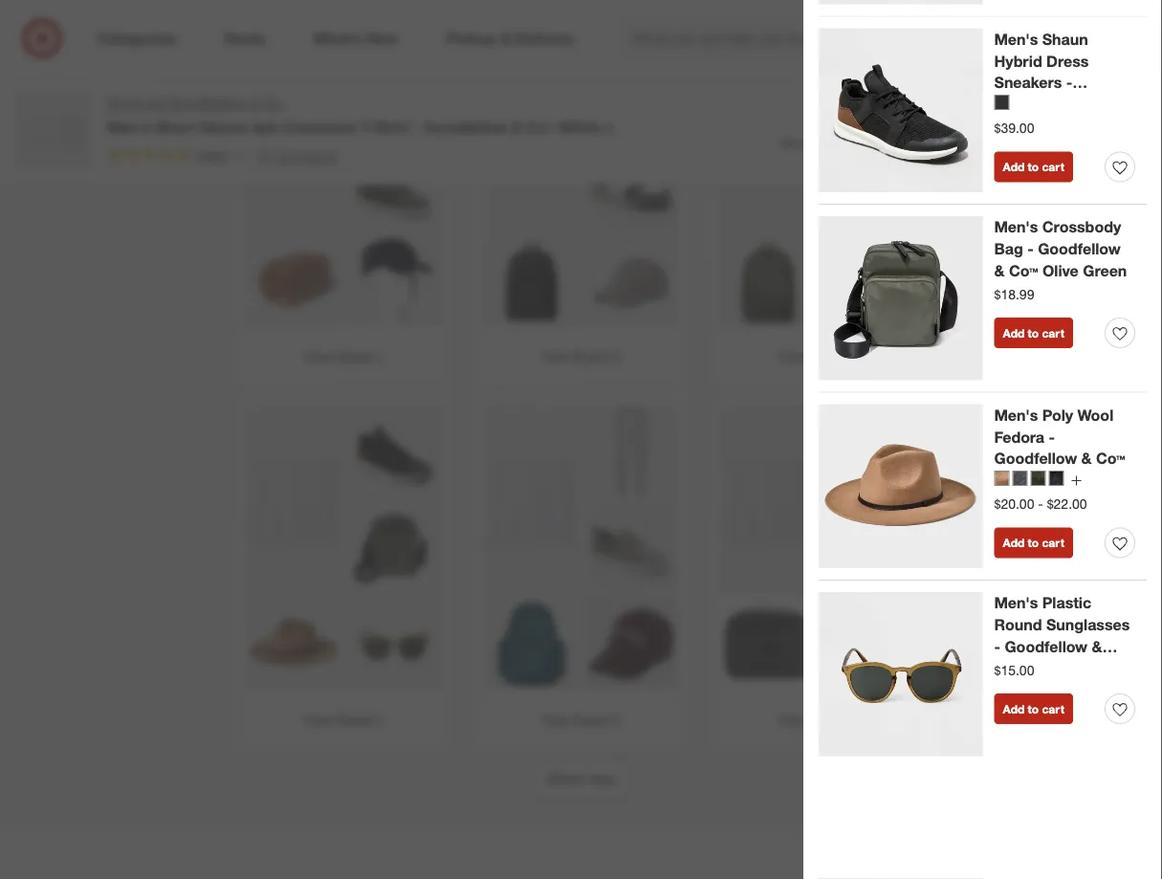Task type: describe. For each thing, give the bounding box(es) containing it.
men's for men's crossbody bag - goodfellow & co™ olive green
[[995, 218, 1039, 237]]

men&#39;s slim fit thermal underwear pants - goodfellow &#38; co&#8482; cream xl image
[[583, 41, 679, 136]]

& left co
[[249, 93, 259, 112]]

show
[[546, 770, 585, 789]]

$17.00
[[883, 112, 924, 129]]

cart for $15.00
[[1043, 703, 1065, 717]]

camel brown image
[[995, 471, 1010, 487]]

dome 18.75&#34; backpack - goodfellow &#38; co&#8482; olive green image
[[721, 232, 817, 328]]

4
[[376, 711, 384, 728]]

goodfellow inside 'men's poly wool fedora - goodfellow & co™'
[[995, 450, 1078, 469]]

men's crossbody bag - goodfellow & co™ olive green image
[[819, 217, 983, 381]]

cart for $39.00
[[1043, 160, 1065, 175]]

white
[[560, 118, 601, 136]]

21 questions
[[259, 147, 338, 164]]

- inside 'men's poly wool fedora - goodfellow & co™'
[[1049, 428, 1056, 447]]

add to cart button for $39.00
[[995, 152, 1074, 183]]

sneakers
[[995, 74, 1063, 93]]

men's levi casual court sneakers - goodfellow & co™ image
[[583, 136, 679, 232]]

ncaa boise state broncos structured domain cotton hat image
[[821, 596, 916, 691]]

cart for $20.00 - $22.00
[[1043, 536, 1065, 551]]

& left white
[[511, 118, 522, 136]]

goodfellow inside men's plastic round sunglasses - goodfellow & co™ olive green
[[1005, 638, 1088, 657]]

add for $20.00 - $22.00
[[1003, 536, 1025, 551]]

add to cart button for $20.00 - $22.00
[[995, 528, 1074, 559]]

dress
[[1047, 52, 1090, 71]]

show less
[[546, 770, 616, 789]]

cart for $18.99
[[1043, 326, 1065, 341]]

view board 3
[[779, 348, 859, 365]]

add to cart for $20.00 - $22.00
[[1003, 536, 1065, 551]]

add for $18.99
[[1003, 326, 1025, 341]]

view board 3 button
[[715, 31, 922, 379]]

& inside men's shaun hybrid dress sneakers - goodfellow & co™
[[1082, 96, 1093, 114]]

less
[[589, 770, 616, 789]]

0 vertical spatial men's shaun hybrid dress sneakers - goodfellow & co™ image
[[819, 29, 983, 193]]

add for $39.00
[[1003, 160, 1025, 175]]

men's crossbody bag - goodfellow & co™ olive green link
[[995, 217, 1136, 282]]

men&#39;s plastic round sunglasses - goodfellow &#38; co&#8482; olive green image
[[346, 596, 442, 691]]

4pk
[[252, 118, 278, 136]]

co™ inside 'men's poly wool fedora - goodfellow & co™'
[[1097, 450, 1126, 469]]

view for view board 1
[[304, 348, 333, 365]]

search button
[[907, 17, 953, 63]]

olive inside men's plastic round sunglasses - goodfellow & co™ olive green
[[1028, 660, 1065, 679]]

21
[[259, 147, 273, 164]]

co™ inside men's crossbody bag - goodfellow & co™ olive green
[[1010, 262, 1039, 281]]

men's arthur clog footbed sandals - goodfellow & co™ tan image
[[821, 500, 916, 596]]

1 more color image
[[1071, 476, 1083, 487]]

men&#39;s slim straight fit jeans - goodfellow &#38; co&#8482; light blue 28x30 image
[[346, 41, 442, 136]]

plastic
[[1043, 594, 1092, 613]]

view board 4 button
[[241, 395, 447, 743]]

classic top cow leather dopp kit - goodfellow &#38; co&#8482; image
[[246, 232, 342, 328]]

to for $15.00
[[1028, 703, 1040, 717]]

black image
[[1049, 471, 1065, 487]]

olive green image
[[1031, 471, 1047, 487]]

21 questions link
[[250, 144, 338, 166]]

view board 2
[[542, 348, 621, 365]]

co
[[263, 93, 283, 112]]

men&#39;s short sleeve 4pk crewneck t-shirt - goodfellow &#38; co&#8482; white l image for view board 3
[[673, 41, 865, 232]]

olive inside men's crossbody bag - goodfellow & co™ olive green
[[1043, 262, 1079, 281]]

view for view board 6
[[779, 711, 807, 728]]

add to cart button for $18.99
[[995, 318, 1074, 349]]

& inside 'men's poly wool fedora - goodfellow & co™'
[[1082, 450, 1093, 469]]

green inside men's plastic round sunglasses - goodfellow & co™ olive green
[[1069, 660, 1113, 679]]

add for $15.00
[[1003, 703, 1025, 717]]

board for 2
[[574, 348, 610, 365]]

black image
[[995, 95, 1010, 111]]

sunglasses
[[1047, 616, 1131, 635]]

men's for men's plastic round sunglasses - goodfellow & co™ olive green
[[995, 594, 1039, 613]]

men&#39;s short sleeve 4pk crewneck t-shirt - goodfellow &#38; co&#8482; white l image for view board 2
[[436, 41, 627, 232]]

1
[[376, 348, 384, 365]]

add to cart for $15.00
[[1003, 703, 1065, 717]]

What can we help you find? suggestions appear below search field
[[621, 17, 921, 59]]

view board 5
[[542, 711, 621, 728]]

- inside men's plastic round sunglasses - goodfellow & co™ olive green
[[995, 638, 1001, 657]]

dome 18.75&#34; backpack - goodfellow &#38; co&#8482; black image
[[484, 232, 580, 328]]

men&#39;s short sleeve 4pk crewneck t-shirt - goodfellow &#38; co&#8482; white l image for view board 5
[[436, 404, 627, 596]]

men's inside shop all goodfellow & co men's short sleeve 4pk crewneck t-shirt - goodfellow & co™ white l
[[107, 118, 151, 136]]

men's plastic round sunglasses - goodfellow & co™ olive green link
[[995, 593, 1136, 679]]

men&#39;s 14&#34; jumbo sling pack - original use&#8482; green image
[[484, 596, 580, 691]]

- down olive green 'icon'
[[1039, 496, 1044, 513]]

view board 2 button
[[478, 31, 685, 379]]

view for view board 5
[[542, 711, 570, 728]]

men's poly wool fedora - goodfellow & co™ link
[[995, 405, 1136, 470]]

men&#39;s 9.5&#34; seated fit adaptive tech chino shorts - goodfellow &#38; co&#8482; charcoal gray xs image
[[821, 41, 916, 136]]



Task type: locate. For each thing, give the bounding box(es) containing it.
show less button
[[534, 758, 629, 800]]

1 add from the top
[[1003, 160, 1025, 175]]

men's short sleeve 4pk crewneck t-shirt - goodfellow & co™ image
[[819, 0, 983, 5]]

6
[[851, 711, 859, 728]]

- up $15.00 on the bottom
[[995, 638, 1001, 657]]

men&#39;s brady sneakers - goodfellow &#38; co&#8482; gray 7 image
[[583, 500, 679, 596]]

1 vertical spatial olive
[[1028, 660, 1065, 679]]

view left 3
[[779, 348, 807, 365]]

add to cart
[[1003, 160, 1065, 175], [1003, 326, 1065, 341], [1003, 536, 1065, 551], [1003, 703, 1065, 717]]

- down poly
[[1049, 428, 1056, 447]]

co™
[[1097, 96, 1126, 114], [526, 118, 555, 136], [1010, 262, 1039, 281], [1097, 450, 1126, 469], [995, 660, 1024, 679]]

image of men's short sleeve 4pk crewneck t-shirt - goodfellow & co™ white l image
[[15, 92, 92, 168]]

board left 2
[[574, 348, 610, 365]]

questions
[[277, 147, 338, 164]]

2 to from the top
[[1028, 326, 1040, 341]]

men's shaun hybrid dress sneakers - goodfellow & co™ link
[[995, 29, 1136, 114]]

board left 4
[[336, 711, 373, 728]]

to
[[1028, 160, 1040, 175], [1028, 326, 1040, 341], [1028, 536, 1040, 551], [1028, 703, 1040, 717]]

round
[[995, 616, 1043, 635]]

shirt
[[374, 118, 410, 136]]

wool
[[1078, 406, 1114, 425]]

board inside view board 1 'button'
[[336, 348, 373, 365]]

view left the 1
[[304, 348, 333, 365]]

view left 4
[[304, 711, 333, 728]]

men's shaun hybrid dress sneakers - goodfellow & co™
[[995, 30, 1126, 114]]

men's for men's shaun hybrid dress sneakers - goodfellow & co™
[[995, 30, 1039, 49]]

view board 6
[[779, 711, 859, 728]]

- inside men's crossbody bag - goodfellow & co™ olive green
[[1028, 240, 1034, 259]]

to down $18.99
[[1028, 326, 1040, 341]]

men's plastic round sunglasses - goodfellow & co™ olive green
[[995, 594, 1131, 679]]

3 add to cart from the top
[[1003, 536, 1065, 551]]

view board 4
[[304, 711, 384, 728]]

to for $20.00 - $22.00
[[1028, 536, 1040, 551]]

4 add to cart button from the top
[[995, 694, 1074, 725]]

1 add to cart from the top
[[1003, 160, 1065, 175]]

1 horizontal spatial men's shaun hybrid dress sneakers - goodfellow & co™ image
[[819, 29, 983, 193]]

l
[[606, 118, 615, 136]]

men's shaun hybrid dress sneakers - goodfellow & co™ image
[[819, 29, 983, 193], [346, 404, 442, 500]]

men's poly wool fedora - goodfellow & co™ image
[[819, 405, 983, 569]]

goodfellow right shirt
[[424, 118, 507, 136]]

shop
[[107, 93, 144, 112]]

when
[[781, 136, 811, 150]]

all
[[148, 93, 163, 112]]

cart down men's plastic round sunglasses - goodfellow & co™ olive green
[[1043, 703, 1065, 717]]

2
[[614, 348, 621, 365]]

board inside view board 5 button
[[574, 711, 610, 728]]

- right bag
[[1028, 240, 1034, 259]]

when purchased online
[[781, 136, 902, 150]]

board left the 1
[[336, 348, 373, 365]]

view inside view board 5 button
[[542, 711, 570, 728]]

0 vertical spatial olive
[[1043, 262, 1079, 281]]

- right shirt
[[414, 118, 420, 136]]

1 add to cart button from the top
[[995, 152, 1074, 183]]

board for 6
[[811, 711, 847, 728]]

fedora
[[995, 428, 1045, 447]]

2 add from the top
[[1003, 326, 1025, 341]]

board inside view board 4 button
[[336, 711, 373, 728]]

& inside men's plastic round sunglasses - goodfellow & co™ olive green
[[1093, 638, 1103, 657]]

1 vertical spatial men's shaun hybrid dress sneakers - goodfellow & co™ image
[[346, 404, 442, 500]]

view inside view board 3 button
[[779, 348, 807, 365]]

$39.00
[[995, 120, 1035, 137]]

to down $15.00 on the bottom
[[1028, 703, 1040, 717]]

goodfellow inside men's shaun hybrid dress sneakers - goodfellow & co™
[[995, 96, 1078, 114]]

& down dress
[[1082, 96, 1093, 114]]

view board 5 button
[[478, 395, 685, 743]]

view inside view board 6 button
[[779, 711, 807, 728]]

1 to from the top
[[1028, 160, 1040, 175]]

men's
[[995, 30, 1039, 49], [107, 118, 151, 136], [995, 218, 1039, 237], [995, 406, 1039, 425], [995, 594, 1039, 613]]

men's inside men's shaun hybrid dress sneakers - goodfellow & co™
[[995, 30, 1039, 49]]

1 vertical spatial green
[[1069, 660, 1113, 679]]

add to cart for $39.00
[[1003, 160, 1065, 175]]

washed baseball cap - goodfellow &#38; co&#8482; navy one size image
[[346, 232, 442, 328]]

board for 1
[[336, 348, 373, 365]]

- inside men's shaun hybrid dress sneakers - goodfellow & co™
[[1067, 74, 1073, 93]]

men&#39;s crossbody bag - goodfellow &#38; co&#8482; olive green image
[[346, 500, 442, 596]]

crossbody
[[1043, 218, 1122, 237]]

view
[[304, 348, 333, 365], [542, 348, 570, 365], [779, 348, 807, 365], [304, 711, 333, 728], [542, 711, 570, 728], [779, 711, 807, 728]]

view board 1
[[304, 348, 384, 365]]

add to cart for $18.99
[[1003, 326, 1065, 341]]

men's up fedora
[[995, 406, 1039, 425]]

& up 1 more color image
[[1082, 450, 1093, 469]]

2 add to cart button from the top
[[995, 318, 1074, 349]]

& down bag
[[995, 262, 1005, 281]]

cart up poly
[[1043, 326, 1065, 341]]

green
[[1084, 262, 1128, 281], [1069, 660, 1113, 679]]

3 add to cart button from the top
[[995, 528, 1074, 559]]

green down crossbody
[[1084, 262, 1128, 281]]

& inside men's crossbody bag - goodfellow & co™ olive green
[[995, 262, 1005, 281]]

$20.00 - $22.00
[[995, 496, 1088, 513]]

men&#39;s short sleeve 4pk crewneck t-shirt - goodfellow &#38; co&#8482; white l image for view board 4
[[199, 404, 390, 596]]

online
[[872, 136, 902, 150]]

co™ inside men's plastic round sunglasses - goodfellow & co™ olive green
[[995, 660, 1024, 679]]

add to cart down $39.00
[[1003, 160, 1065, 175]]

add to cart button down $18.99
[[995, 318, 1074, 349]]

cart up crossbody
[[1043, 160, 1065, 175]]

board inside view board 2 button
[[574, 348, 610, 365]]

men's plastic round sunglasses - goodfellow & co™ olive green image
[[819, 593, 983, 757]]

men's down shop
[[107, 118, 151, 136]]

to down $39.00
[[1028, 160, 1040, 175]]

view up show on the bottom of the page
[[542, 711, 570, 728]]

2668
[[197, 147, 227, 163]]

goodfellow inside men's crossbody bag - goodfellow & co™ olive green
[[1039, 240, 1121, 259]]

goodfellow down sneakers
[[995, 96, 1078, 114]]

view inside view board 4 button
[[304, 711, 333, 728]]

co™ inside men's shaun hybrid dress sneakers - goodfellow & co™
[[1097, 96, 1126, 114]]

men&#39;s poly wool fedora - goodfellow &#38; co&#8482; camel brown m/l image
[[246, 596, 342, 691]]

goodfellow up "sleeve" at the top left
[[167, 93, 245, 112]]

add to cart down $18.99
[[1003, 326, 1065, 341]]

add down $39.00
[[1003, 160, 1025, 175]]

& down sunglasses
[[1093, 638, 1103, 657]]

board for 5
[[574, 711, 610, 728]]

&
[[249, 93, 259, 112], [1082, 96, 1093, 114], [511, 118, 522, 136], [995, 262, 1005, 281], [1082, 450, 1093, 469], [1093, 638, 1103, 657]]

3 to from the top
[[1028, 536, 1040, 551]]

0 horizontal spatial men's shaun hybrid dress sneakers - goodfellow & co™ image
[[346, 404, 442, 500]]

men&#39;s kev knit dress shoes - goodfellow &#38; co&#8482; gray 7 image
[[821, 136, 916, 232]]

add to cart button down $39.00
[[995, 152, 1074, 183]]

add to cart button
[[995, 152, 1074, 183], [995, 318, 1074, 349], [995, 528, 1074, 559], [995, 694, 1074, 725]]

men's inside men's crossbody bag - goodfellow & co™ olive green
[[995, 218, 1039, 237]]

- inside shop all goodfellow & co men's short sleeve 4pk crewneck t-shirt - goodfellow & co™ white l
[[414, 118, 420, 136]]

cart
[[1043, 160, 1065, 175], [1043, 326, 1065, 341], [1043, 536, 1065, 551], [1043, 703, 1065, 717]]

shaun
[[1043, 30, 1089, 49]]

swissgear 8.75&#34; toiletry tech kit - dark gray heather image
[[721, 596, 817, 691]]

0 vertical spatial green
[[1084, 262, 1128, 281]]

board left "6" at the right bottom of the page
[[811, 711, 847, 728]]

4 to from the top
[[1028, 703, 1040, 717]]

goodfellow down round
[[1005, 638, 1088, 657]]

to for $18.99
[[1028, 326, 1040, 341]]

view for view board 4
[[304, 711, 333, 728]]

view inside view board 1 'button'
[[304, 348, 333, 365]]

board left 3
[[811, 348, 847, 365]]

men's poly wool fedora - goodfellow & co™
[[995, 406, 1126, 469]]

goodfellow up olive green 'icon'
[[995, 450, 1078, 469]]

search
[[907, 31, 953, 49]]

bag
[[995, 240, 1024, 259]]

2 add to cart from the top
[[1003, 326, 1065, 341]]

add down $18.99
[[1003, 326, 1025, 341]]

3 add from the top
[[1003, 536, 1025, 551]]

view left 2
[[542, 348, 570, 365]]

1 cart from the top
[[1043, 160, 1065, 175]]

olive down round
[[1028, 660, 1065, 679]]

view for view board 3
[[779, 348, 807, 365]]

view board 1 button
[[241, 31, 447, 379]]

add to cart down $20.00 - $22.00
[[1003, 536, 1065, 551]]

olive down crossbody
[[1043, 262, 1079, 281]]

green inside men's crossbody bag - goodfellow & co™ olive green
[[1084, 262, 1128, 281]]

co™ inside shop all goodfellow & co men's short sleeve 4pk crewneck t-shirt - goodfellow & co™ white l
[[526, 118, 555, 136]]

$15.00
[[995, 662, 1035, 679]]

crewneck
[[282, 118, 356, 136]]

3
[[851, 348, 859, 365]]

add down $15.00 on the bottom
[[1003, 703, 1025, 717]]

men&#39;s short sleeve 4pk crewneck t-shirt - goodfellow &#38; co&#8482; white l image for view board 6
[[673, 404, 865, 596]]

men&#39;s short sleeve 4pk crewneck t-shirt - goodfellow &#38; co&#8482; white l image for view board 1
[[199, 41, 390, 232]]

men's up bag
[[995, 218, 1039, 237]]

board inside view board 3 button
[[811, 348, 847, 365]]

men&#39;s houndstooth baseball hat - goodfellow &#38; co&#8482; brown image
[[583, 232, 679, 328]]

add to cart button for $15.00
[[995, 694, 1074, 725]]

to down $20.00 - $22.00
[[1028, 536, 1040, 551]]

board for 3
[[811, 348, 847, 365]]

2668 link
[[107, 144, 246, 168]]

men's inside men's plastic round sunglasses - goodfellow & co™ olive green
[[995, 594, 1039, 613]]

t-
[[360, 118, 374, 136]]

add to cart button down $20.00 - $22.00
[[995, 528, 1074, 559]]

view inside view board 2 button
[[542, 348, 570, 365]]

short
[[155, 118, 196, 136]]

men&#39;s cotton baseball hat - mahogany image
[[583, 596, 679, 691]]

to for $39.00
[[1028, 160, 1040, 175]]

view board 6 button
[[715, 395, 922, 743]]

poly
[[1043, 406, 1074, 425]]

men&#39;s premium slim fit thermal pants - goodfellow &#38; co&#8482; gray s image
[[583, 404, 679, 500]]

goodfellow down crossbody
[[1039, 240, 1121, 259]]

add to cart button down $15.00 on the bottom
[[995, 694, 1074, 725]]

men&#39;s 5&#34; slim fit flat front chino shorts - goodfellow &#38; co&#8482; violet 28 image
[[821, 404, 916, 500]]

purchased
[[814, 136, 869, 150]]

4 add from the top
[[1003, 703, 1025, 717]]

men&#39;s travis high top sneaker - goodfellow &#38; co&#8482; charcoal gray 7 image
[[346, 136, 442, 232]]

$20.00
[[995, 496, 1035, 513]]

view left "6" at the right bottom of the page
[[779, 711, 807, 728]]

view for view board 2
[[542, 348, 570, 365]]

shop all goodfellow & co men's short sleeve 4pk crewneck t-shirt - goodfellow & co™ white l
[[107, 93, 615, 136]]

- down dress
[[1067, 74, 1073, 93]]

men's inside 'men's poly wool fedora - goodfellow & co™'
[[995, 406, 1039, 425]]

olive
[[1043, 262, 1079, 281], [1028, 660, 1065, 679]]

men's crossbody bag - goodfellow & co™ olive green
[[995, 218, 1128, 281]]

sleeve
[[200, 118, 248, 136]]

4 cart from the top
[[1043, 703, 1065, 717]]

board left '5'
[[574, 711, 610, 728]]

men's up round
[[995, 594, 1039, 613]]

hybrid
[[995, 52, 1043, 71]]

cart down $20.00 - $22.00
[[1043, 536, 1065, 551]]

men's for men's poly wool fedora - goodfellow & co™
[[995, 406, 1039, 425]]

board for 4
[[336, 711, 373, 728]]

4 add to cart from the top
[[1003, 703, 1065, 717]]

board inside view board 6 button
[[811, 711, 847, 728]]

3 cart from the top
[[1043, 536, 1065, 551]]

board
[[336, 348, 373, 365], [574, 348, 610, 365], [811, 348, 847, 365], [336, 711, 373, 728], [574, 711, 610, 728], [811, 711, 847, 728]]

5
[[614, 711, 621, 728]]

-
[[1067, 74, 1073, 93], [414, 118, 420, 136], [1028, 240, 1034, 259], [1049, 428, 1056, 447], [1039, 496, 1044, 513], [995, 638, 1001, 657]]

dark gray image
[[1013, 471, 1028, 487]]

men's up hybrid on the top
[[995, 30, 1039, 49]]

$18.99
[[995, 286, 1035, 303]]

green down sunglasses
[[1069, 660, 1113, 679]]

goodfellow
[[167, 93, 245, 112], [995, 96, 1078, 114], [424, 118, 507, 136], [1039, 240, 1121, 259], [995, 450, 1078, 469], [1005, 638, 1088, 657]]

2 cart from the top
[[1043, 326, 1065, 341]]

add to cart down $15.00 on the bottom
[[1003, 703, 1065, 717]]

$22.00
[[1048, 496, 1088, 513]]

men&#39;s poly wool fedora - goodfellow &#38; co&#8482; olive green m/l image
[[821, 232, 916, 328]]

add
[[1003, 160, 1025, 175], [1003, 326, 1025, 341], [1003, 536, 1025, 551], [1003, 703, 1025, 717]]

men&#39;s short sleeve 4pk crewneck t-shirt - goodfellow &#38; co&#8482; white l image
[[199, 41, 390, 232], [436, 41, 627, 232], [673, 41, 865, 232], [199, 404, 390, 596], [436, 404, 627, 596], [673, 404, 865, 596]]

add down $20.00
[[1003, 536, 1025, 551]]



Task type: vqa. For each thing, say whether or not it's contained in the screenshot.
the bottom group
no



